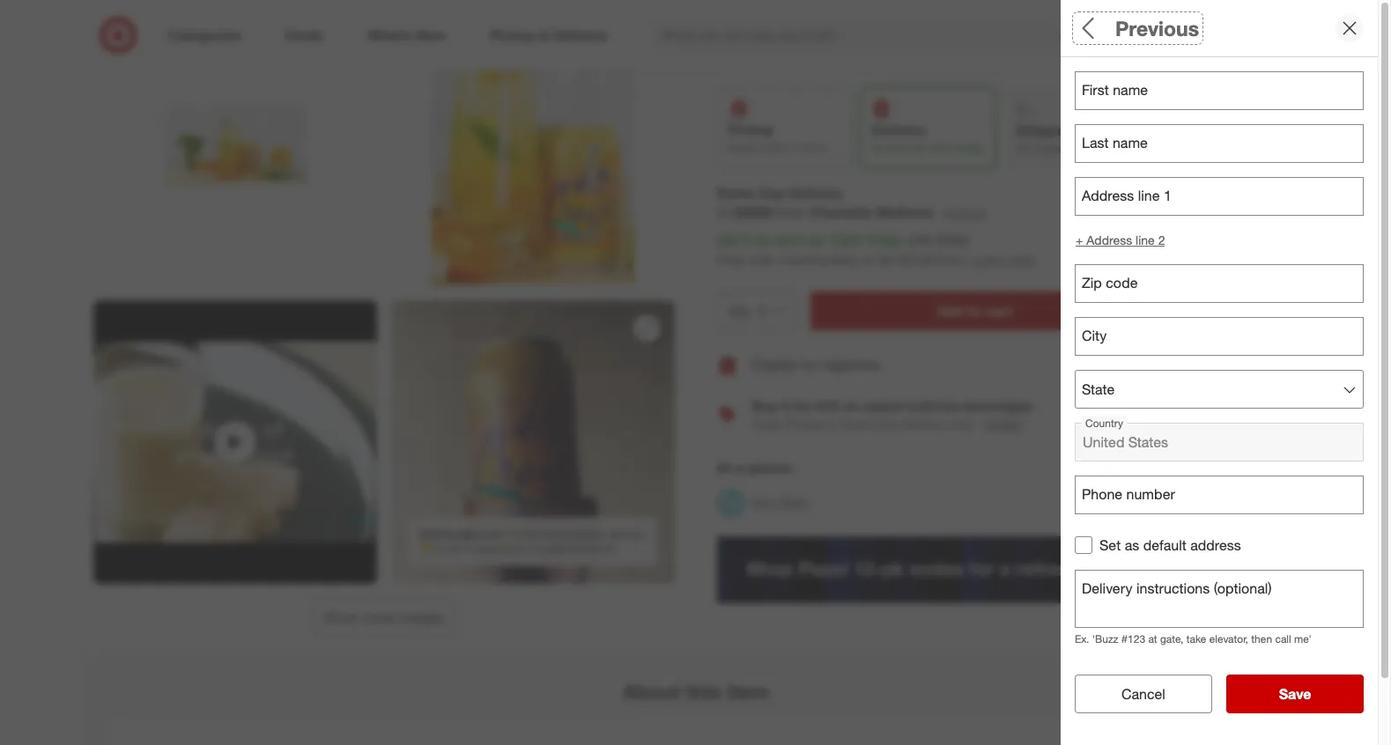 Task type: locate. For each thing, give the bounding box(es) containing it.
0 vertical spatial today
[[957, 141, 983, 155]]

search button
[[1077, 16, 1119, 58]]

about
[[622, 679, 680, 704]]

non-
[[752, 495, 780, 510]]

1 vertical spatial more
[[362, 609, 395, 627]]

with down it
[[749, 251, 775, 269]]

2 inside previous dialog
[[1158, 233, 1165, 248]]

1 vertical spatial address
[[1190, 537, 1241, 554]]

1 vertical spatial to
[[968, 302, 981, 320]]

guiltless
[[565, 528, 604, 541]]

generic shipt shopper carrying bags image
[[1119, 89, 1333, 331]]

same day delivery dialog
[[1061, 0, 1391, 745]]

1 vertical spatial pickup
[[787, 417, 824, 432]]

3
[[781, 397, 789, 415]]

with up $9.99/delivery
[[906, 231, 933, 249]]

day right the search
[[1135, 16, 1172, 40]]

today left not
[[957, 141, 983, 155]]

as
[[871, 141, 884, 155]]

go back button
[[1075, 692, 1377, 731]]

1 horizontal spatial at
[[1148, 632, 1157, 645]]

1 horizontal spatial day
[[878, 417, 899, 432]]

( $0.04 /fluid ounce )
[[766, 2, 871, 17]]

0 vertical spatial or
[[862, 251, 875, 269]]

1 horizontal spatial same
[[842, 417, 874, 432]]

2 vertical spatial item
[[727, 679, 769, 704]]

0 vertical spatial 12pm
[[927, 141, 954, 155]]

2 horizontal spatial 0-
[[528, 542, 538, 555]]

as right "as"
[[913, 141, 924, 155]]

as right it
[[755, 231, 770, 249]]

0 horizontal spatial day
[[759, 184, 785, 201]]

pickup up ready
[[728, 121, 774, 139]]

to up get
[[717, 204, 729, 221]]

2
[[792, 141, 798, 155], [1158, 233, 1165, 248]]

@living.light.now
[[419, 528, 503, 541]]

#123
[[1121, 632, 1145, 645]]

image gallery element
[[93, 0, 674, 637]]

12pm down the charlotte
[[827, 231, 863, 249]]

2 vertical spatial to
[[1204, 392, 1215, 406]]

address down to:
[[1157, 392, 1201, 406]]

2 horizontal spatial to
[[1204, 392, 1215, 406]]

0 vertical spatial same day delivery
[[1075, 16, 1256, 40]]

1 vertical spatial or
[[828, 417, 839, 432]]

charlotte
[[809, 204, 872, 221]]

registries
[[822, 356, 880, 374]]

to left check
[[1204, 392, 1215, 406]]

2 left hours
[[792, 141, 798, 155]]

sodium!
[[537, 542, 575, 555]]

available
[[1036, 142, 1077, 155]]

this right deal
[[813, 49, 833, 64]]

2 0- from the left
[[464, 542, 474, 555]]

2 horizontal spatial same
[[1075, 16, 1130, 40]]

save button
[[1226, 675, 1364, 713]]

buy 3 for $10 on select lacroix beverages order pickup or same day delivery only ∙ details
[[752, 397, 1032, 432]]

for right 3
[[793, 397, 812, 415]]

day inside dialog
[[1135, 16, 1172, 40]]

)
[[868, 2, 871, 17]]

today down midtown
[[867, 231, 903, 249]]

1 horizontal spatial same day delivery
[[1075, 16, 1256, 40]]

0 horizontal spatial with
[[749, 251, 775, 269]]

add left cart on the top of page
[[937, 302, 964, 320]]

1 horizontal spatial 0-
[[464, 542, 474, 555]]

0 vertical spatial day
[[1135, 16, 1172, 40]]

0 vertical spatial pickup
[[728, 121, 774, 139]]

lacroix sparkling water tangerine - 8pk/12 fl oz cans, 7 of 11, play video image
[[93, 301, 377, 584]]

0 vertical spatial 2
[[792, 141, 798, 155]]

for right eligible
[[801, 356, 818, 374]]

2 vertical spatial day
[[878, 417, 899, 432]]

lacroix sparkling water tangerine - 8pk/12 fl oz cans, 6 of 11 image
[[391, 3, 674, 287]]

for inside buy 3 for $10 on select lacroix beverages order pickup or same day delivery only ∙ details
[[793, 397, 812, 415]]

2 vertical spatial same
[[842, 417, 874, 432]]

item
[[836, 49, 860, 64], [1270, 358, 1290, 372], [727, 679, 769, 704]]

add up check
[[1247, 358, 1267, 372]]

item inside button
[[1270, 358, 1290, 372]]

more right show
[[362, 609, 395, 627]]

details button
[[983, 415, 1023, 434]]

add
[[937, 302, 964, 320], [1247, 358, 1267, 372], [1353, 381, 1376, 396], [1114, 392, 1136, 406]]

0 horizontal spatial soon
[[773, 231, 805, 249]]

as right set
[[1125, 537, 1139, 554]]

to inside add to cart button
[[968, 302, 981, 320]]

12pm right "as"
[[927, 141, 954, 155]]

1 horizontal spatial more
[[1006, 252, 1035, 267]]

1 horizontal spatial item
[[836, 49, 860, 64]]

add for add to cart
[[937, 302, 964, 320]]

midtown
[[876, 204, 934, 221]]

1 vertical spatial at
[[1148, 632, 1157, 645]]

12pm
[[927, 141, 954, 155], [827, 231, 863, 249]]

as inside delivery as soon as 12pm today
[[913, 141, 924, 155]]

or inside buy 3 for $10 on select lacroix beverages order pickup or same day delivery only ∙ details
[[828, 417, 839, 432]]

add inside add to cart button
[[937, 302, 964, 320]]

0 horizontal spatial this
[[686, 679, 721, 704]]

more inside get it as soon as 12pm today with shipt free with membership or $9.99/delivery learn more
[[1006, 252, 1035, 267]]

1 horizontal spatial soon
[[887, 141, 910, 155]]

lacroix sparkling water tangerine - 8pk/12 fl oz cans, 5 of 11 image
[[93, 3, 377, 287]]

shipping
[[1016, 122, 1074, 140]]

1 vertical spatial this
[[686, 679, 721, 704]]

to:
[[1173, 370, 1194, 390]]

ex.
[[1075, 632, 1089, 645]]

ounce
[[834, 2, 868, 17]]

same
[[1075, 16, 1130, 40], [717, 184, 755, 201], [842, 417, 874, 432]]

today inside get it as soon as 12pm today with shipt free with membership or $9.99/delivery learn more
[[867, 231, 903, 249]]

None text field
[[1075, 71, 1364, 110], [1075, 124, 1364, 163], [1075, 317, 1364, 356], [1075, 423, 1364, 462], [1075, 71, 1364, 110], [1075, 124, 1364, 163], [1075, 317, 1364, 356], [1075, 423, 1364, 462]]

pickup
[[728, 121, 774, 139], [787, 417, 824, 432]]

0-
[[435, 542, 445, 555], [464, 542, 474, 555], [528, 542, 538, 555]]

same inside "same day delivery" dialog
[[1075, 16, 1130, 40]]

0- right cal,
[[464, 542, 474, 555]]

0- down thankful
[[528, 542, 538, 555]]

add inside add button
[[1353, 381, 1376, 396]]

soon down the from
[[773, 231, 805, 249]]

1 vertical spatial soon
[[773, 231, 805, 249]]

today
[[957, 141, 983, 155], [867, 231, 903, 249]]

0 horizontal spatial 12pm
[[827, 231, 863, 249]]

0 horizontal spatial or
[[828, 417, 839, 432]]

2 inside pickup ready within 2 hours
[[792, 141, 798, 155]]

2 horizontal spatial item
[[1270, 358, 1290, 372]]

add inside deliver to: add an address to check availability
[[1114, 392, 1136, 406]]

at left huntersville on the right of the page
[[717, 23, 727, 38]]

1 vertical spatial item
[[1270, 358, 1290, 372]]

/fluid
[[803, 2, 830, 17]]

0 horizontal spatial at
[[717, 23, 727, 38]]

1 horizontal spatial or
[[862, 251, 875, 269]]

0 vertical spatial with
[[906, 231, 933, 249]]

2 right line
[[1158, 233, 1165, 248]]

go
[[1199, 703, 1218, 721]]

$10
[[816, 397, 838, 415]]

What can we help you find? suggestions appear below search field
[[651, 16, 1089, 55]]

0- right 💛
[[435, 542, 445, 555]]

0 horizontal spatial pickup
[[728, 121, 774, 139]]

to
[[717, 204, 729, 221], [968, 302, 981, 320], [1204, 392, 1215, 406]]

add left an
[[1114, 392, 1136, 406]]

to inside deliver to: add an address to check availability
[[1204, 392, 1215, 406]]

0 vertical spatial address
[[1157, 392, 1201, 406]]

delivery as soon as 12pm today
[[871, 121, 983, 155]]

or down from charlotte midtown
[[862, 251, 875, 269]]

0 horizontal spatial today
[[867, 231, 903, 249]]

add inside add item button
[[1247, 358, 1267, 372]]

1 horizontal spatial 12pm
[[927, 141, 954, 155]]

more right learn
[[1006, 252, 1035, 267]]

0 vertical spatial at
[[717, 23, 727, 38]]

1 vertical spatial with
[[749, 251, 775, 269]]

to left cart on the top of page
[[968, 302, 981, 320]]

add for add
[[1353, 381, 1376, 396]]

cal,
[[445, 542, 461, 555]]

learn more button
[[971, 250, 1035, 270]]

from charlotte midtown
[[776, 204, 934, 221]]

delivery
[[1178, 16, 1256, 40], [871, 121, 926, 139], [788, 184, 843, 201], [902, 417, 947, 432]]

0 vertical spatial more
[[1006, 252, 1035, 267]]

only
[[950, 417, 973, 432]]

for
[[795, 49, 810, 64], [801, 356, 818, 374], [793, 397, 812, 415], [550, 528, 562, 541]]

huntersville
[[731, 23, 795, 38]]

for up sodium! on the bottom
[[550, 528, 562, 541]]

shipt
[[937, 231, 969, 249]]

add item
[[1247, 358, 1290, 372]]

change button
[[942, 203, 987, 223]]

pickup ready within 2 hours
[[728, 121, 827, 155]]

1 vertical spatial same day delivery
[[717, 184, 843, 201]]

1 horizontal spatial to
[[968, 302, 981, 320]]

1 horizontal spatial pickup
[[787, 417, 824, 432]]

for right deal
[[795, 49, 810, 64]]

cancel
[[1122, 685, 1165, 703]]

$9.99/delivery
[[879, 251, 967, 269]]

0 horizontal spatial 0-
[[435, 542, 445, 555]]

1 horizontal spatial this
[[813, 49, 833, 64]]

0 horizontal spatial 2
[[792, 141, 798, 155]]

day down buy 3 for $10 on select lacroix beverages link
[[878, 417, 899, 432]]

pickup down 3
[[787, 417, 824, 432]]

add right availability
[[1353, 381, 1376, 396]]

soon right "as"
[[887, 141, 910, 155]]

1 vertical spatial day
[[759, 184, 785, 201]]

0 vertical spatial same
[[1075, 16, 1130, 40]]

0 vertical spatial item
[[836, 49, 860, 64]]

0 horizontal spatial same day delivery
[[717, 184, 843, 201]]

sweetener,
[[474, 542, 525, 555]]

1 vertical spatial 12pm
[[827, 231, 863, 249]]

add button
[[1353, 379, 1377, 399]]

address right default at the right of page
[[1190, 537, 1241, 554]]

1 horizontal spatial today
[[957, 141, 983, 155]]

beverages
[[963, 397, 1032, 415]]

1 horizontal spatial 2
[[1158, 233, 1165, 248]]

for inside see 1 deal for this item link
[[795, 49, 810, 64]]

1 horizontal spatial with
[[906, 231, 933, 249]]

address
[[1087, 233, 1132, 248]]

or inside get it as soon as 12pm today with shipt free with membership or $9.99/delivery learn more
[[862, 251, 875, 269]]

None text field
[[1075, 177, 1364, 216], [1075, 570, 1364, 628], [1075, 177, 1364, 216], [1075, 570, 1364, 628]]

+ address line 2 link
[[1075, 231, 1166, 250]]

same day delivery inside dialog
[[1075, 16, 1256, 40]]

0 horizontal spatial to
[[717, 204, 729, 221]]

day up 28269
[[759, 184, 785, 201]]

2 horizontal spatial day
[[1135, 16, 1172, 40]]

0 vertical spatial this
[[813, 49, 833, 64]]

day
[[1135, 16, 1172, 40], [759, 184, 785, 201], [878, 417, 899, 432]]

take
[[1186, 632, 1206, 645]]

or down $10
[[828, 417, 839, 432]]

0 horizontal spatial same
[[717, 184, 755, 201]]

see 1 deal for this item
[[733, 49, 860, 64]]

show
[[323, 609, 358, 627]]

0 vertical spatial soon
[[887, 141, 910, 155]]

pickup inside buy 3 for $10 on select lacroix beverages order pickup or same day delivery only ∙ details
[[787, 417, 824, 432]]

lacroix
[[907, 397, 959, 415]]

then
[[1251, 632, 1272, 645]]

None telephone field
[[1075, 264, 1364, 303], [1075, 476, 1364, 514], [1075, 264, 1364, 303], [1075, 476, 1364, 514]]

1 vertical spatial today
[[867, 231, 903, 249]]

0 horizontal spatial more
[[362, 609, 395, 627]]

as inside previous dialog
[[1125, 537, 1139, 554]]

+ address line 2
[[1076, 233, 1165, 248]]

save
[[1279, 685, 1311, 703]]

this right "about"
[[686, 679, 721, 704]]

see
[[733, 49, 754, 64]]

1 vertical spatial 2
[[1158, 233, 1165, 248]]

at left gate,
[[1148, 632, 1157, 645]]

1 vertical spatial same
[[717, 184, 755, 201]]



Task type: describe. For each thing, give the bounding box(es) containing it.
ready
[[728, 141, 758, 155]]

show more images button
[[312, 598, 456, 637]]

check
[[1219, 392, 1252, 406]]

today inside delivery as soon as 12pm today
[[957, 141, 983, 155]]

buy 3 for $10 on select lacroix beverages link
[[752, 397, 1032, 415]]

line
[[1136, 233, 1155, 248]]

select
[[863, 397, 903, 415]]

ex. 'buzz #123 at gate, take elevator, then call me'
[[1075, 632, 1312, 645]]

1
[[758, 49, 764, 64]]

12pm inside get it as soon as 12pm today with shipt free with membership or $9.99/delivery learn more
[[827, 231, 863, 249]]

default
[[1143, 537, 1186, 554]]

at a glance
[[717, 459, 792, 477]]

more inside button
[[362, 609, 395, 627]]

details
[[984, 417, 1022, 432]]

eligible
[[752, 356, 797, 374]]

$0.04
[[773, 2, 803, 17]]

show more images
[[323, 609, 444, 627]]

an
[[1140, 392, 1153, 406]]

get it as soon as 12pm today with shipt free with membership or $9.99/delivery learn more
[[717, 231, 1035, 269]]

soon inside get it as soon as 12pm today with shipt free with membership or $9.99/delivery learn more
[[773, 231, 805, 249]]

buy
[[752, 397, 778, 415]]

0 vertical spatial to
[[717, 204, 729, 221]]

previous
[[1115, 16, 1199, 40]]

gate,
[[1160, 632, 1183, 645]]

set as default address
[[1099, 537, 1241, 554]]

gmo
[[780, 495, 809, 510]]

at
[[717, 459, 731, 477]]

within
[[761, 141, 789, 155]]

as up membership
[[809, 231, 823, 249]]

non-gmo button
[[717, 484, 809, 523]]

back
[[1222, 703, 1253, 721]]

thankful
[[506, 528, 547, 541]]

free
[[717, 251, 745, 269]]

(
[[769, 2, 773, 17]]

Set as default address checkbox
[[1075, 537, 1092, 554]]

address inside deliver to: add an address to check availability
[[1157, 392, 1201, 406]]

delivery inside buy 3 for $10 on select lacroix beverages order pickup or same day delivery only ∙ details
[[902, 417, 947, 432]]

get
[[717, 231, 740, 249]]

on
[[842, 397, 859, 415]]

28269
[[733, 204, 772, 221]]

add for add item
[[1247, 358, 1267, 372]]

membership
[[779, 251, 858, 269]]

cart
[[985, 302, 1013, 320]]

12pm inside delivery as soon as 12pm today
[[927, 141, 954, 155]]

not
[[1016, 142, 1033, 155]]

delivery inside dialog
[[1178, 16, 1256, 40]]

about this item
[[622, 679, 769, 704]]

availability
[[1255, 392, 1312, 406]]

change
[[943, 205, 986, 220]]

2 for +
[[1158, 233, 1165, 248]]

see 1 deal for this item link
[[717, 44, 1298, 69]]

same inside buy 3 for $10 on select lacroix beverages order pickup or same day delivery only ∙ details
[[842, 417, 874, 432]]

for inside thankful for guiltless options! 💛 0-cal, 0-sweetener, 0-sodium!  #lacroix
[[550, 528, 562, 541]]

search
[[1077, 28, 1119, 45]]

thankful for guiltless options! 💛 0-cal, 0-sweetener, 0-sodium!  #lacroix
[[419, 528, 645, 555]]

pickup inside pickup ready within 2 hours
[[728, 121, 774, 139]]

shipping not available
[[1016, 122, 1077, 155]]

address inside previous dialog
[[1190, 537, 1241, 554]]

it
[[743, 231, 751, 249]]

∙
[[976, 417, 980, 432]]

add to cart button
[[810, 292, 1140, 330]]

go back
[[1199, 703, 1253, 721]]

3 0- from the left
[[528, 542, 538, 555]]

from
[[776, 204, 805, 221]]

1 0- from the left
[[435, 542, 445, 555]]

order
[[752, 417, 784, 432]]

0 horizontal spatial item
[[727, 679, 769, 704]]

2 for pickup
[[792, 141, 798, 155]]

previous button
[[1075, 14, 1201, 42]]

delivery inside delivery as soon as 12pm today
[[871, 121, 926, 139]]

call
[[1275, 632, 1291, 645]]

soon inside delivery as soon as 12pm today
[[887, 141, 910, 155]]

cancel button
[[1075, 675, 1212, 713]]

+
[[1076, 233, 1083, 248]]

previous dialog
[[1061, 0, 1391, 745]]

add to cart
[[937, 302, 1013, 320]]

advertisement region
[[717, 537, 1298, 604]]

at inside previous dialog
[[1148, 632, 1157, 645]]

images
[[399, 609, 444, 627]]

#lacroix
[[578, 542, 616, 555]]

learn
[[972, 252, 1003, 267]]

options!
[[607, 528, 645, 541]]

a
[[735, 459, 743, 477]]

day inside buy 3 for $10 on select lacroix beverages order pickup or same day delivery only ∙ details
[[878, 417, 899, 432]]

deliver to: add an address to check availability
[[1114, 370, 1312, 406]]

to 28269
[[717, 204, 772, 221]]

eligible for registries
[[752, 356, 880, 374]]

non-gmo
[[752, 495, 809, 510]]

deal
[[768, 49, 791, 64]]

photo from @living.light.now, 8 of 11 image
[[391, 301, 674, 584]]

at huntersville
[[717, 23, 795, 38]]

set
[[1099, 537, 1121, 554]]

deliver
[[1114, 370, 1169, 390]]

hours
[[801, 141, 827, 155]]



Task type: vqa. For each thing, say whether or not it's contained in the screenshot.
topmost Pickup
yes



